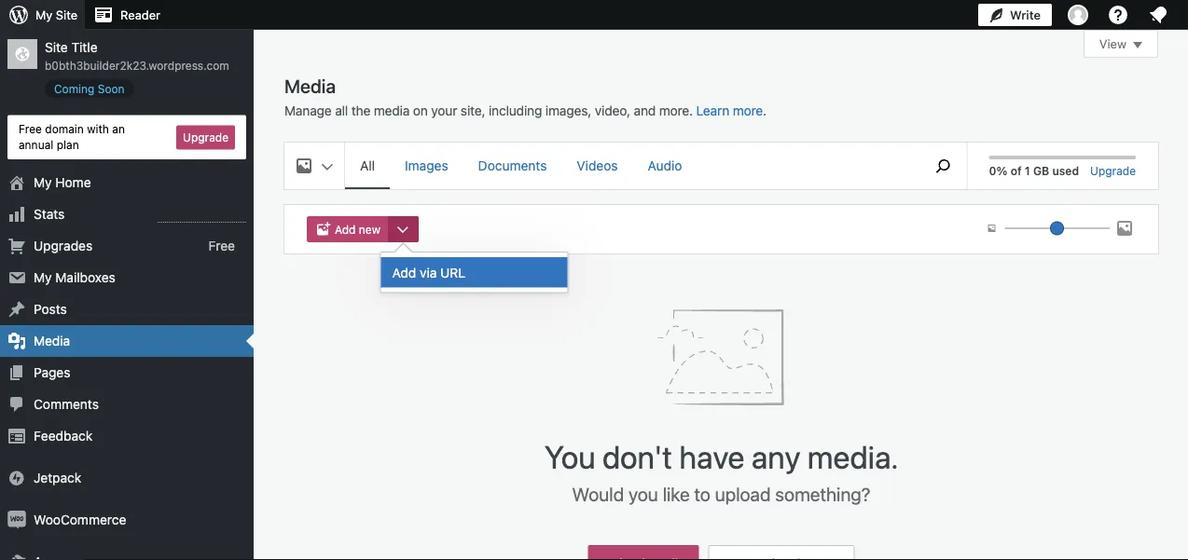 Task type: locate. For each thing, give the bounding box(es) containing it.
view
[[1100, 37, 1127, 51]]

img image inside jetpack link
[[7, 469, 26, 488]]

upgrade up highest hourly views 0 image
[[183, 131, 229, 144]]

2 vertical spatial my
[[34, 270, 52, 286]]

1 img image from the top
[[7, 469, 26, 488]]

site
[[56, 8, 78, 22], [45, 40, 68, 55]]

video,
[[595, 103, 631, 118]]

1 vertical spatial media
[[34, 334, 70, 349]]

add via url
[[392, 265, 466, 280]]

media inside media manage all the media on your site, including images, video, and more. learn more .
[[285, 75, 336, 97]]

have
[[679, 438, 745, 475]]

annual plan
[[19, 138, 79, 151]]

via
[[420, 265, 437, 280]]

my inside 'my site' "link"
[[35, 8, 53, 22]]

all
[[360, 158, 375, 174]]

videos link
[[562, 143, 633, 188]]

img image for woocommerce
[[7, 511, 26, 530]]

add left via
[[392, 265, 416, 280]]

images link
[[390, 143, 463, 188]]

my inside my mailboxes link
[[34, 270, 52, 286]]

1 vertical spatial free
[[208, 238, 235, 254]]

media up pages
[[34, 334, 70, 349]]

media
[[285, 75, 336, 97], [34, 334, 70, 349]]

1 horizontal spatial upgrade
[[1091, 164, 1136, 177]]

all link
[[345, 143, 390, 188]]

1 vertical spatial site
[[45, 40, 68, 55]]

free domain with an annual plan
[[19, 123, 125, 151]]

home
[[55, 175, 91, 190]]

0 horizontal spatial media
[[34, 334, 70, 349]]

None range field
[[1005, 220, 1110, 237]]

my left reader link
[[35, 8, 53, 22]]

reader
[[120, 8, 160, 22]]

1 horizontal spatial free
[[208, 238, 235, 254]]

0 vertical spatial media
[[285, 75, 336, 97]]

add left 'new'
[[335, 223, 356, 236]]

add inside add via url button
[[392, 265, 416, 280]]

media link
[[0, 326, 254, 357]]

0 vertical spatial img image
[[7, 469, 26, 488]]

0 horizontal spatial upgrade
[[183, 131, 229, 144]]

used
[[1053, 164, 1080, 177]]

free for free
[[208, 238, 235, 254]]

you don't have any media. main content
[[285, 30, 1159, 561]]

open search image
[[920, 155, 967, 177]]

0 vertical spatial add
[[335, 223, 356, 236]]

none range field inside "you don't have any media." main content
[[1005, 220, 1110, 237]]

b0bth3builder2k23.wordpress.com
[[45, 59, 229, 72]]

site inside 'site title b0bth3builder2k23.wordpress.com'
[[45, 40, 68, 55]]

media for media
[[34, 334, 70, 349]]

videos
[[577, 158, 618, 174]]

help image
[[1107, 4, 1130, 26]]

you
[[545, 438, 596, 475]]

my for my site
[[35, 8, 53, 22]]

site up title
[[56, 8, 78, 22]]

manage
[[285, 103, 332, 118]]

menu containing all
[[345, 143, 911, 189]]

woocommerce
[[34, 513, 126, 528]]

my home link
[[0, 167, 254, 199]]

add new
[[335, 223, 381, 236]]

0 vertical spatial upgrade
[[183, 131, 229, 144]]

add inside group
[[335, 223, 356, 236]]

0 vertical spatial site
[[56, 8, 78, 22]]

manage your notifications image
[[1148, 4, 1170, 26]]

free
[[19, 123, 42, 136], [208, 238, 235, 254]]

upgrade inside "you don't have any media." main content
[[1091, 164, 1136, 177]]

add for add new
[[335, 223, 356, 236]]

0 vertical spatial free
[[19, 123, 42, 136]]

1 vertical spatial upgrade
[[1091, 164, 1136, 177]]

my home
[[34, 175, 91, 190]]

1 horizontal spatial add
[[392, 265, 416, 280]]

my for my mailboxes
[[34, 270, 52, 286]]

1 vertical spatial add
[[392, 265, 416, 280]]

including
[[489, 103, 542, 118]]

closed image
[[1134, 42, 1143, 49]]

menu
[[345, 143, 911, 189]]

2 img image from the top
[[7, 511, 26, 530]]

1 horizontal spatial media
[[285, 75, 336, 97]]

my left home
[[34, 175, 52, 190]]

0%
[[989, 164, 1008, 177]]

your
[[431, 103, 457, 118]]

None search field
[[920, 143, 967, 189]]

media up manage
[[285, 75, 336, 97]]

free for free domain with an annual plan
[[19, 123, 42, 136]]

highest hourly views 0 image
[[158, 211, 246, 223]]

free up annual plan
[[19, 123, 42, 136]]

0 horizontal spatial add
[[335, 223, 356, 236]]

site inside 'my site' "link"
[[56, 8, 78, 22]]

img image left jetpack at the bottom
[[7, 469, 26, 488]]

you
[[629, 483, 658, 505]]

site left title
[[45, 40, 68, 55]]

0 horizontal spatial free
[[19, 123, 42, 136]]

my inside my home link
[[34, 175, 52, 190]]

img image left "woocommerce"
[[7, 511, 26, 530]]

domain
[[45, 123, 84, 136]]

on
[[413, 103, 428, 118]]

add
[[335, 223, 356, 236], [392, 265, 416, 280]]

free inside free domain with an annual plan
[[19, 123, 42, 136]]

free down highest hourly views 0 image
[[208, 238, 235, 254]]

new
[[359, 223, 381, 236]]

to
[[695, 483, 711, 505]]

stats link
[[0, 199, 254, 231]]

my up posts
[[34, 270, 52, 286]]

1 vertical spatial img image
[[7, 511, 26, 530]]

none search field inside "you don't have any media." main content
[[920, 143, 967, 189]]

jetpack
[[34, 471, 81, 486]]

img image inside woocommerce link
[[7, 511, 26, 530]]

upgrade right used
[[1091, 164, 1136, 177]]

1 vertical spatial my
[[34, 175, 52, 190]]

upgrade
[[183, 131, 229, 144], [1091, 164, 1136, 177]]

img image
[[7, 469, 26, 488], [7, 511, 26, 530]]

0 vertical spatial my
[[35, 8, 53, 22]]

my
[[35, 8, 53, 22], [34, 175, 52, 190], [34, 270, 52, 286]]



Task type: describe. For each thing, give the bounding box(es) containing it.
add for add via url
[[392, 265, 416, 280]]

upgrade button
[[176, 125, 235, 150]]

posts
[[34, 302, 67, 317]]

img image for jetpack
[[7, 469, 26, 488]]

more.
[[659, 103, 693, 118]]

images,
[[546, 103, 592, 118]]

my profile image
[[1068, 5, 1089, 25]]

gb
[[1034, 164, 1050, 177]]

would
[[572, 483, 624, 505]]

add via url button
[[381, 257, 568, 288]]

menu inside "you don't have any media." main content
[[345, 143, 911, 189]]

site,
[[461, 103, 485, 118]]

audio
[[648, 158, 682, 174]]

title
[[71, 40, 98, 55]]

stats
[[34, 207, 65, 222]]

my site link
[[0, 0, 85, 30]]

coming
[[54, 82, 95, 95]]

images
[[405, 158, 448, 174]]

site title b0bth3builder2k23.wordpress.com
[[45, 40, 229, 72]]

learn more link
[[697, 103, 763, 118]]

something?
[[776, 483, 871, 505]]

all
[[335, 103, 348, 118]]

learn more
[[697, 103, 763, 118]]

.
[[763, 103, 767, 118]]

jetpack link
[[0, 463, 254, 495]]

any
[[752, 438, 801, 475]]

feedback
[[34, 429, 93, 444]]

upgrades
[[34, 238, 93, 254]]

comments
[[34, 397, 99, 412]]

audio link
[[633, 143, 697, 188]]

media manage all the media on your site, including images, video, and more. learn more .
[[285, 75, 767, 118]]

add new group
[[307, 216, 426, 243]]

write
[[1010, 8, 1041, 22]]

0% of 1 gb used
[[989, 164, 1080, 177]]

my mailboxes link
[[0, 262, 254, 294]]

an
[[112, 123, 125, 136]]

media for media manage all the media on your site, including images, video, and more. learn more .
[[285, 75, 336, 97]]

documents link
[[463, 143, 562, 188]]

feedback link
[[0, 421, 254, 453]]

my site
[[35, 8, 78, 22]]

don't
[[603, 438, 673, 475]]

pages link
[[0, 357, 254, 389]]

view button
[[1084, 30, 1159, 58]]

of
[[1011, 164, 1022, 177]]

add via url tooltip
[[380, 243, 578, 293]]

url
[[441, 265, 466, 280]]

add via url menu
[[381, 253, 568, 292]]

1
[[1025, 164, 1031, 177]]

upload
[[715, 483, 771, 505]]

the
[[351, 103, 371, 118]]

my mailboxes
[[34, 270, 115, 286]]

woocommerce link
[[0, 505, 254, 537]]

posts link
[[0, 294, 254, 326]]

mailboxes
[[55, 270, 115, 286]]

pages
[[34, 365, 70, 381]]

upgrade inside button
[[183, 131, 229, 144]]

and
[[634, 103, 656, 118]]

media
[[374, 103, 410, 118]]

coming soon
[[54, 82, 125, 95]]

documents
[[478, 158, 547, 174]]

my for my home
[[34, 175, 52, 190]]

soon
[[98, 82, 125, 95]]

with
[[87, 123, 109, 136]]

media.
[[808, 438, 899, 475]]

like
[[663, 483, 690, 505]]

comments link
[[0, 389, 254, 421]]

reader link
[[85, 0, 168, 30]]

write link
[[979, 0, 1052, 30]]

you don't have any media. would you like to upload something?
[[545, 438, 899, 505]]



Task type: vqa. For each thing, say whether or not it's contained in the screenshot.
Media related to Media Manage all the media on your site, including images, video, and more. Learn more .
yes



